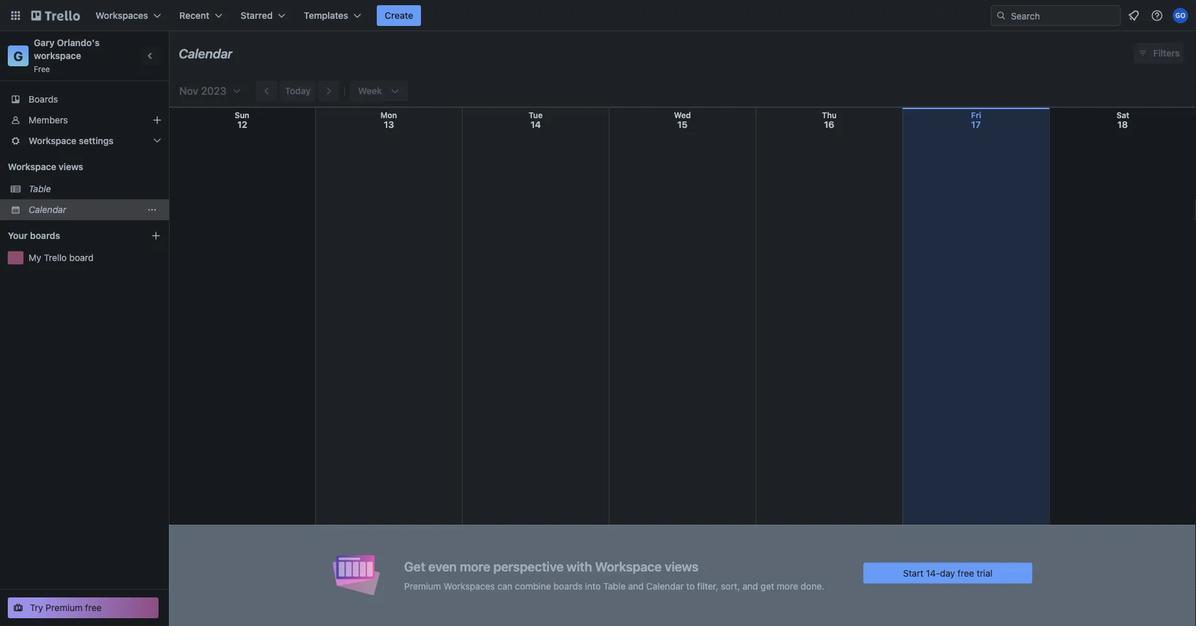 Task type: describe. For each thing, give the bounding box(es) containing it.
15
[[678, 119, 688, 130]]

nov
[[179, 85, 198, 97]]

combine
[[515, 581, 551, 592]]

open information menu image
[[1151, 9, 1164, 22]]

starred
[[241, 10, 273, 21]]

try premium free button
[[8, 598, 159, 619]]

create
[[385, 10, 414, 21]]

sort,
[[721, 581, 740, 592]]

free
[[34, 64, 50, 73]]

workspace inside get even more perspective with workspace views premium workspaces can combine boards into table and calendar to filter, sort, and get more done.
[[595, 559, 662, 575]]

16
[[824, 119, 835, 130]]

mon
[[381, 111, 397, 120]]

0 vertical spatial calendar
[[179, 45, 233, 61]]

workspaces inside get even more perspective with workspace views premium workspaces can combine boards into table and calendar to filter, sort, and get more done.
[[444, 581, 495, 592]]

with
[[567, 559, 592, 575]]

get
[[404, 559, 426, 575]]

my trello board
[[29, 253, 94, 263]]

sun
[[235, 111, 249, 120]]

workspace actions menu image
[[147, 205, 157, 215]]

gary orlando's workspace link
[[34, 37, 102, 61]]

start 14-day free trial
[[903, 568, 993, 579]]

workspace
[[34, 50, 81, 61]]

recent
[[179, 10, 209, 21]]

0 horizontal spatial calendar
[[29, 204, 66, 215]]

calendar link
[[29, 203, 140, 216]]

1 vertical spatial more
[[777, 581, 799, 592]]

free inside try premium free button
[[85, 603, 102, 614]]

tue
[[529, 111, 543, 120]]

templates
[[304, 10, 348, 21]]

try
[[30, 603, 43, 614]]

0 vertical spatial boards
[[30, 230, 60, 241]]

today
[[285, 85, 311, 96]]

done.
[[801, 581, 825, 592]]

0 notifications image
[[1126, 8, 1142, 23]]

free inside start 14-day free trial link
[[958, 568, 975, 579]]

boards link
[[0, 89, 169, 110]]

sat
[[1117, 111, 1130, 120]]

trello
[[44, 253, 67, 263]]

get
[[761, 581, 775, 592]]

even
[[429, 559, 457, 575]]

recent button
[[172, 5, 230, 26]]

boards inside get even more perspective with workspace views premium workspaces can combine boards into table and calendar to filter, sort, and get more done.
[[554, 581, 583, 592]]

workspace for workspace settings
[[29, 136, 76, 146]]

workspace navigation collapse icon image
[[142, 47, 160, 65]]

into
[[585, 581, 601, 592]]

members link
[[0, 110, 169, 131]]

18
[[1118, 119, 1128, 130]]

members
[[29, 115, 68, 125]]

orlando's
[[57, 37, 100, 48]]

start 14-day free trial link
[[864, 563, 1033, 584]]

workspace for workspace views
[[8, 162, 56, 172]]

views inside get even more perspective with workspace views premium workspaces can combine boards into table and calendar to filter, sort, and get more done.
[[665, 559, 699, 575]]

add board image
[[151, 231, 161, 241]]

your boards with 1 items element
[[8, 228, 131, 244]]

week button
[[351, 81, 408, 101]]

premium inside get even more perspective with workspace views premium workspaces can combine boards into table and calendar to filter, sort, and get more done.
[[404, 581, 441, 592]]

2 and from the left
[[743, 581, 758, 592]]



Task type: vqa. For each thing, say whether or not it's contained in the screenshot.
of within Yoga Flow Creator by Jessie Maxwell, Edge Effect Media Create yoga flows with this template chock full of visual pose cards!
no



Task type: locate. For each thing, give the bounding box(es) containing it.
nov 2023
[[179, 85, 227, 97]]

nov 2023 button
[[174, 81, 242, 101]]

filters button
[[1134, 43, 1184, 64]]

gary orlando (garyorlando) image
[[1173, 8, 1189, 23]]

1 horizontal spatial boards
[[554, 581, 583, 592]]

thu
[[822, 111, 837, 120]]

0 vertical spatial views
[[59, 162, 83, 172]]

0 horizontal spatial free
[[85, 603, 102, 614]]

1 and from the left
[[628, 581, 644, 592]]

0 horizontal spatial workspaces
[[96, 10, 148, 21]]

my trello board link
[[29, 252, 161, 265]]

Search field
[[1007, 6, 1121, 25]]

table inside get even more perspective with workspace views premium workspaces can combine boards into table and calendar to filter, sort, and get more done.
[[604, 581, 626, 592]]

back to home image
[[31, 5, 80, 26]]

2 vertical spatial workspace
[[595, 559, 662, 575]]

fri
[[972, 111, 982, 120]]

Calendar text field
[[179, 41, 233, 66]]

more right even at the bottom left
[[460, 559, 491, 575]]

1 horizontal spatial workspaces
[[444, 581, 495, 592]]

0 horizontal spatial table
[[29, 184, 51, 194]]

my
[[29, 253, 41, 263]]

board
[[69, 253, 94, 263]]

views up to
[[665, 559, 699, 575]]

free right day
[[958, 568, 975, 579]]

today button
[[280, 81, 316, 101]]

1 horizontal spatial and
[[743, 581, 758, 592]]

views
[[59, 162, 83, 172], [665, 559, 699, 575]]

g
[[13, 48, 23, 63]]

workspaces up workspace navigation collapse icon
[[96, 10, 148, 21]]

1 vertical spatial free
[[85, 603, 102, 614]]

calendar left to
[[647, 581, 684, 592]]

1 horizontal spatial views
[[665, 559, 699, 575]]

0 vertical spatial workspaces
[[96, 10, 148, 21]]

1 vertical spatial views
[[665, 559, 699, 575]]

14
[[531, 119, 541, 130]]

calendar
[[179, 45, 233, 61], [29, 204, 66, 215], [647, 581, 684, 592]]

your
[[8, 230, 28, 241]]

13
[[384, 119, 394, 130]]

table inside 'link'
[[29, 184, 51, 194]]

workspace settings button
[[0, 131, 169, 151]]

workspace
[[29, 136, 76, 146], [8, 162, 56, 172], [595, 559, 662, 575]]

table
[[29, 184, 51, 194], [604, 581, 626, 592]]

1 vertical spatial table
[[604, 581, 626, 592]]

get even more perspective with workspace views premium workspaces can combine boards into table and calendar to filter, sort, and get more done.
[[404, 559, 825, 592]]

table link
[[29, 183, 161, 196]]

1 horizontal spatial calendar
[[179, 45, 233, 61]]

premium down get
[[404, 581, 441, 592]]

calendar down recent popup button
[[179, 45, 233, 61]]

and right into
[[628, 581, 644, 592]]

workspaces inside 'dropdown button'
[[96, 10, 148, 21]]

0 vertical spatial workspace
[[29, 136, 76, 146]]

0 horizontal spatial premium
[[46, 603, 83, 614]]

wed
[[674, 111, 691, 120]]

search image
[[996, 10, 1007, 21]]

1 horizontal spatial premium
[[404, 581, 441, 592]]

boards up the my
[[30, 230, 60, 241]]

2023
[[201, 85, 227, 97]]

can
[[498, 581, 513, 592]]

0 horizontal spatial and
[[628, 581, 644, 592]]

your boards
[[8, 230, 60, 241]]

1 vertical spatial calendar
[[29, 204, 66, 215]]

1 vertical spatial workspace
[[8, 162, 56, 172]]

workspace down members
[[29, 136, 76, 146]]

0 vertical spatial table
[[29, 184, 51, 194]]

0 vertical spatial more
[[460, 559, 491, 575]]

17
[[972, 119, 981, 130]]

0 horizontal spatial boards
[[30, 230, 60, 241]]

primary element
[[0, 0, 1197, 31]]

more right get
[[777, 581, 799, 592]]

trial
[[977, 568, 993, 579]]

settings
[[79, 136, 114, 146]]

free right try
[[85, 603, 102, 614]]

more
[[460, 559, 491, 575], [777, 581, 799, 592]]

workspaces button
[[88, 5, 169, 26]]

create button
[[377, 5, 421, 26]]

1 horizontal spatial free
[[958, 568, 975, 579]]

14-
[[926, 568, 941, 579]]

0 vertical spatial premium
[[404, 581, 441, 592]]

2 vertical spatial calendar
[[647, 581, 684, 592]]

views down workspace settings at the top left of page
[[59, 162, 83, 172]]

start
[[903, 568, 924, 579]]

workspaces down even at the bottom left
[[444, 581, 495, 592]]

1 horizontal spatial more
[[777, 581, 799, 592]]

workspace up into
[[595, 559, 662, 575]]

calendar inside get even more perspective with workspace views premium workspaces can combine boards into table and calendar to filter, sort, and get more done.
[[647, 581, 684, 592]]

switch to… image
[[9, 9, 22, 22]]

1 vertical spatial workspaces
[[444, 581, 495, 592]]

0 horizontal spatial more
[[460, 559, 491, 575]]

templates button
[[296, 5, 369, 26]]

workspace inside dropdown button
[[29, 136, 76, 146]]

table right into
[[604, 581, 626, 592]]

gary
[[34, 37, 55, 48]]

premium right try
[[46, 603, 83, 614]]

workspaces
[[96, 10, 148, 21], [444, 581, 495, 592]]

premium
[[404, 581, 441, 592], [46, 603, 83, 614]]

gary orlando's workspace free
[[34, 37, 102, 73]]

0 vertical spatial free
[[958, 568, 975, 579]]

table down workspace views
[[29, 184, 51, 194]]

filter,
[[698, 581, 719, 592]]

and left get
[[743, 581, 758, 592]]

workspace settings
[[29, 136, 114, 146]]

filters
[[1154, 48, 1180, 58]]

calendar up your boards
[[29, 204, 66, 215]]

workspace down workspace settings at the top left of page
[[8, 162, 56, 172]]

2 horizontal spatial calendar
[[647, 581, 684, 592]]

g link
[[8, 45, 29, 66]]

0 horizontal spatial views
[[59, 162, 83, 172]]

boards
[[29, 94, 58, 105]]

perspective
[[494, 559, 564, 575]]

workspace views
[[8, 162, 83, 172]]

free
[[958, 568, 975, 579], [85, 603, 102, 614]]

1 vertical spatial premium
[[46, 603, 83, 614]]

1 horizontal spatial table
[[604, 581, 626, 592]]

try premium free
[[30, 603, 102, 614]]

1 vertical spatial boards
[[554, 581, 583, 592]]

12
[[237, 119, 247, 130]]

to
[[687, 581, 695, 592]]

premium inside button
[[46, 603, 83, 614]]

starred button
[[233, 5, 294, 26]]

boards down with
[[554, 581, 583, 592]]

week
[[358, 85, 382, 96]]

boards
[[30, 230, 60, 241], [554, 581, 583, 592]]

and
[[628, 581, 644, 592], [743, 581, 758, 592]]

day
[[941, 568, 956, 579]]



